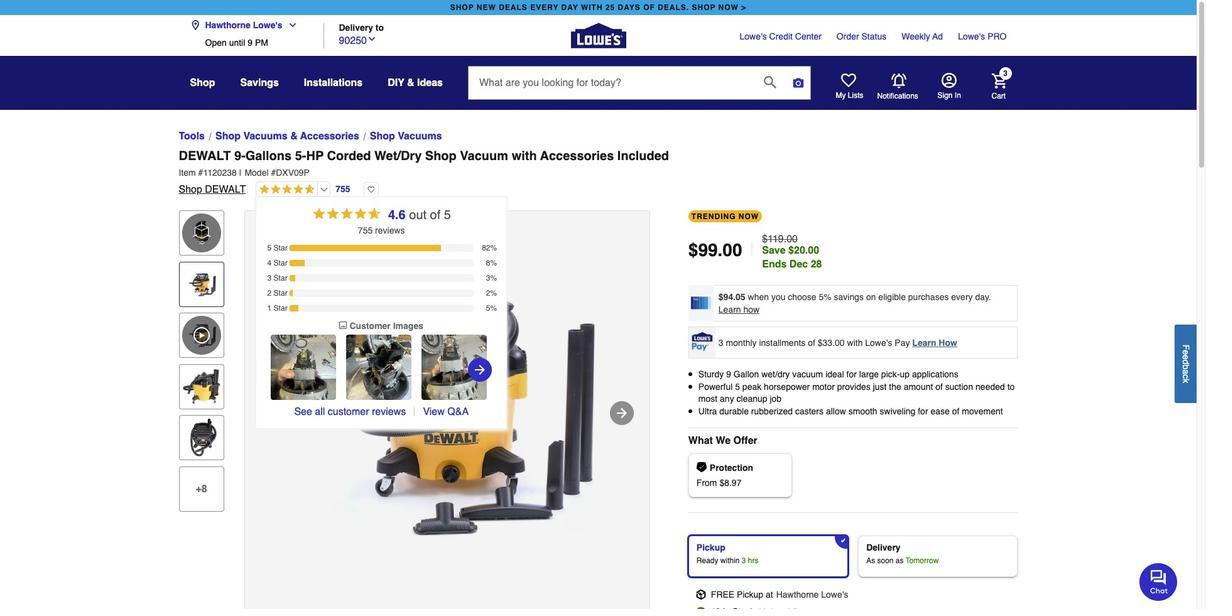 Task type: vqa. For each thing, say whether or not it's contained in the screenshot.
left If
no



Task type: locate. For each thing, give the bounding box(es) containing it.
& right the diy at the top left
[[407, 77, 414, 89]]

star right 1
[[274, 304, 288, 313]]

with inside dewalt 9-gallons 5-hp corded wet/dry shop vacuum with accessories included item # 1120238 | model # dxv09p
[[512, 149, 537, 163]]

5% down the 2%
[[486, 304, 497, 313]]

1 horizontal spatial delivery
[[867, 543, 901, 553]]

option group containing pickup
[[684, 531, 1023, 583]]

dxv09p
[[276, 168, 310, 178]]

3 for 3 monthly installments of $33.00 with lowe's pay learn how
[[719, 338, 724, 348]]

0 horizontal spatial vacuums
[[243, 131, 288, 142]]

0 horizontal spatial learn
[[719, 305, 741, 315]]

0 horizontal spatial accessories
[[300, 131, 359, 142]]

4
[[267, 259, 272, 268]]

1 horizontal spatial 755
[[358, 226, 373, 236]]

1 vertical spatial 5
[[267, 244, 272, 253]]

1 vacuums from the left
[[243, 131, 288, 142]]

gallons
[[246, 149, 292, 163]]

0 horizontal spatial |
[[239, 168, 242, 178]]

1 shop from the left
[[450, 3, 474, 12]]

installations
[[304, 77, 363, 89]]

diy
[[388, 77, 405, 89]]

deals.
[[658, 3, 689, 12]]

0 vertical spatial learn
[[719, 305, 741, 315]]

0 vertical spatial with
[[512, 149, 537, 163]]

location image
[[190, 20, 200, 30]]

camera image
[[792, 77, 805, 89]]

1 horizontal spatial accessories
[[540, 149, 614, 163]]

2
[[267, 289, 272, 298]]

5% right choose
[[819, 292, 832, 302]]

1 vertical spatial chevron down image
[[367, 34, 377, 44]]

chevron down image
[[283, 20, 298, 30], [367, 34, 377, 44]]

option group
[[684, 531, 1023, 583]]

1 horizontal spatial 9
[[727, 369, 731, 380]]

learn inside $94.05 when you choose 5% savings on eligible purchases every day. learn how
[[719, 305, 741, 315]]

# right model
[[271, 168, 276, 178]]

0 horizontal spatial hawthorne
[[205, 20, 251, 30]]

1 horizontal spatial hawthorne
[[776, 590, 819, 600]]

shop right deals.
[[692, 3, 716, 12]]

uploaded image image up see
[[271, 360, 336, 373]]

shop vacuums link
[[370, 129, 442, 144]]

pickup left at
[[737, 590, 764, 600]]

hawthorne inside button
[[205, 20, 251, 30]]

1 vertical spatial review
[[372, 407, 401, 418]]

pickup image
[[696, 590, 706, 600]]

star for 3 star
[[274, 274, 288, 283]]

how
[[939, 338, 958, 348]]

what we offer
[[689, 436, 758, 447]]

offer
[[734, 436, 758, 447]]

+8 button
[[179, 467, 224, 512]]

|
[[239, 168, 242, 178], [750, 239, 755, 261], [413, 405, 416, 420]]

learn down $94.05
[[719, 305, 741, 315]]

shop down open
[[190, 77, 215, 89]]

0 vertical spatial 755
[[336, 184, 350, 194]]

1 vertical spatial 755
[[358, 226, 373, 236]]

e
[[1181, 350, 1191, 355], [1181, 355, 1191, 360]]

dewalt  #dxv09p image
[[245, 211, 649, 610]]

0 horizontal spatial 755
[[336, 184, 350, 194]]

open
[[205, 38, 227, 48]]

3 monthly installments of $33.00 with lowe's pay learn how
[[719, 338, 958, 348]]

chevron down image inside hawthorne lowe's button
[[283, 20, 298, 30]]

1 horizontal spatial for
[[918, 406, 928, 416]]

lowe's home improvement account image
[[942, 73, 957, 88]]

notifications
[[878, 91, 919, 100]]

with right vacuum
[[512, 149, 537, 163]]

3 left hrs at the right
[[742, 557, 746, 566]]

k
[[1181, 379, 1191, 383]]

2 star from the top
[[274, 259, 288, 268]]

0 vertical spatial now
[[719, 3, 739, 12]]

0 vertical spatial chevron down image
[[283, 20, 298, 30]]

learn right pay
[[913, 338, 937, 348]]

soon
[[878, 557, 894, 566]]

diy & ideas
[[388, 77, 443, 89]]

3 inside the pickup ready within 3 hrs
[[742, 557, 746, 566]]

shop for shop
[[190, 77, 215, 89]]

3%
[[486, 274, 497, 283]]

1 vertical spatial dewalt
[[205, 184, 246, 195]]

5 up "4" on the top left
[[267, 244, 272, 253]]

uploaded image image down customer images
[[346, 360, 412, 373]]

now left >
[[719, 3, 739, 12]]

0 vertical spatial accessories
[[300, 131, 359, 142]]

order status link
[[837, 30, 887, 43]]

9 left pm
[[248, 38, 253, 48]]

9 right sturdy
[[727, 369, 731, 380]]

| right 00
[[750, 239, 755, 261]]

755 for 755
[[336, 184, 350, 194]]

1 vertical spatial |
[[750, 239, 755, 261]]

# right item
[[198, 168, 203, 178]]

pickup up the ready
[[697, 543, 726, 553]]

0 vertical spatial |
[[239, 168, 242, 178]]

1 horizontal spatial &
[[407, 77, 414, 89]]

5 left peak
[[735, 382, 740, 392]]

see
[[294, 407, 312, 418]]

3 down "4" on the top left
[[267, 274, 272, 283]]

4.6 stars image
[[257, 184, 315, 196], [312, 207, 382, 222]]

protection plan filled image
[[697, 463, 707, 473]]

shop
[[450, 3, 474, 12], [692, 3, 716, 12]]

0 horizontal spatial with
[[512, 149, 537, 163]]

delivery for to
[[339, 22, 373, 32]]

2 star
[[267, 289, 288, 298]]

1 horizontal spatial to
[[1008, 382, 1015, 392]]

lowe's pro
[[958, 31, 1007, 41]]

0 horizontal spatial uploaded image image
[[271, 360, 336, 373]]

1 horizontal spatial learn
[[913, 338, 937, 348]]

99
[[698, 240, 718, 260]]

accessories up hp
[[300, 131, 359, 142]]

powerful
[[699, 382, 733, 392]]

lowe's home improvement notification center image
[[891, 73, 906, 88]]

2 vertical spatial |
[[413, 405, 416, 420]]

ends
[[762, 259, 787, 270]]

1 horizontal spatial 5%
[[819, 292, 832, 302]]

shop left new
[[450, 3, 474, 12]]

1 vertical spatial &
[[290, 131, 298, 142]]

82%
[[482, 244, 497, 253]]

lowe's home improvement lists image
[[841, 73, 856, 88]]

0 horizontal spatial pickup
[[697, 543, 726, 553]]

star right 2 at left top
[[274, 289, 288, 298]]

for
[[847, 369, 857, 380], [918, 406, 928, 416]]

8%
[[486, 259, 497, 268]]

shop up the 9- on the left of page
[[216, 131, 241, 142]]

9
[[248, 38, 253, 48], [727, 369, 731, 380]]

shop down item
[[179, 184, 202, 195]]

review
[[375, 226, 401, 236], [372, 407, 401, 418]]

movement
[[962, 406, 1003, 416]]

with right $33.00
[[847, 338, 863, 348]]

sign in
[[938, 91, 961, 100]]

0 vertical spatial pickup
[[697, 543, 726, 553]]

5 right the out
[[444, 208, 451, 222]]

1 horizontal spatial uploaded image image
[[346, 360, 412, 373]]

1 horizontal spatial 5
[[444, 208, 451, 222]]

d
[[1181, 360, 1191, 365]]

motor assembly image image
[[422, 360, 487, 373]]

shop vacuums
[[370, 131, 442, 142]]

s
[[401, 226, 405, 236], [401, 407, 406, 418]]

for left ease
[[918, 406, 928, 416]]

all
[[315, 407, 325, 418]]

4.6 stars image down the dxv09p on the left top
[[257, 184, 315, 196]]

0 vertical spatial delivery
[[339, 22, 373, 32]]

| inside dewalt 9-gallons 5-hp corded wet/dry shop vacuum with accessories included item # 1120238 | model # dxv09p
[[239, 168, 242, 178]]

shop down shop vacuums link
[[425, 149, 457, 163]]

1 vertical spatial for
[[918, 406, 928, 416]]

755 left heart outline 'icon'
[[336, 184, 350, 194]]

delivery inside delivery as soon as tomorrow
[[867, 543, 901, 553]]

1 vertical spatial with
[[847, 338, 863, 348]]

1 vertical spatial 5%
[[486, 304, 497, 313]]

5% inside $94.05 when you choose 5% savings on eligible purchases every day. learn how
[[819, 292, 832, 302]]

dewalt inside dewalt 9-gallons 5-hp corded wet/dry shop vacuum with accessories included item # 1120238 | model # dxv09p
[[179, 149, 231, 163]]

0 horizontal spatial #
[[198, 168, 203, 178]]

0 vertical spatial to
[[376, 22, 384, 32]]

allow
[[826, 406, 846, 416]]

star right "4" on the top left
[[274, 259, 288, 268]]

3 right lowes pay logo
[[719, 338, 724, 348]]

1 horizontal spatial shop
[[692, 3, 716, 12]]

vacuums
[[243, 131, 288, 142], [398, 131, 442, 142]]

until
[[229, 38, 245, 48]]

0 horizontal spatial chevron down image
[[283, 20, 298, 30]]

0 vertical spatial &
[[407, 77, 414, 89]]

0 horizontal spatial to
[[376, 22, 384, 32]]

vacuums up dewalt 9-gallons 5-hp corded wet/dry shop vacuum with accessories included item # 1120238 | model # dxv09p
[[398, 131, 442, 142]]

hrs
[[748, 557, 759, 566]]

shop
[[190, 77, 215, 89], [216, 131, 241, 142], [370, 131, 395, 142], [425, 149, 457, 163], [179, 184, 202, 195]]

free pickup at hawthorne lowe's
[[711, 590, 849, 600]]

delivery up 90250
[[339, 22, 373, 32]]

ideas
[[417, 77, 443, 89]]

horsepower
[[764, 382, 810, 392]]

delivery up soon
[[867, 543, 901, 553]]

4 star from the top
[[274, 289, 288, 298]]

0 horizontal spatial for
[[847, 369, 857, 380]]

2 vertical spatial 5
[[735, 382, 740, 392]]

dewalt  #dxv09p - thumbnail3 image
[[182, 419, 221, 458]]

1 vertical spatial 9
[[727, 369, 731, 380]]

3 star
[[267, 274, 288, 283]]

lowe's pro link
[[958, 30, 1007, 43]]

uploaded image image
[[271, 360, 336, 373], [346, 360, 412, 373]]

shop for shop vacuums
[[370, 131, 395, 142]]

hawthorne up open until 9 pm at the top
[[205, 20, 251, 30]]

lowe's
[[253, 20, 283, 30], [740, 31, 767, 41], [958, 31, 985, 41], [865, 338, 893, 348], [821, 590, 849, 600]]

installments
[[759, 338, 806, 348]]

gallon
[[734, 369, 759, 380]]

| left view
[[413, 405, 416, 420]]

| left model
[[239, 168, 242, 178]]

shop for shop dewalt
[[179, 184, 202, 195]]

hawthorne right at
[[776, 590, 819, 600]]

90250 button
[[339, 32, 377, 48]]

0 vertical spatial 5%
[[819, 292, 832, 302]]

now right the trending
[[739, 212, 759, 221]]

2 vacuums from the left
[[398, 131, 442, 142]]

1 vertical spatial pickup
[[737, 590, 764, 600]]

pro
[[988, 31, 1007, 41]]

s left view
[[401, 407, 406, 418]]

s down 4.6
[[401, 226, 405, 236]]

#
[[198, 168, 203, 178], [271, 168, 276, 178]]

&
[[407, 77, 414, 89], [290, 131, 298, 142]]

5-
[[295, 149, 306, 163]]

lowe's inside button
[[253, 20, 283, 30]]

accessories up item number 1 1 2 0 2 3 8 and model number d x v 0 9 p element
[[540, 149, 614, 163]]

the
[[889, 382, 902, 392]]

dewalt down 1120238
[[205, 184, 246, 195]]

order status
[[837, 31, 887, 41]]

1 vertical spatial delivery
[[867, 543, 901, 553]]

shop inside dewalt 9-gallons 5-hp corded wet/dry shop vacuum with accessories included item # 1120238 | model # dxv09p
[[425, 149, 457, 163]]

0 horizontal spatial shop
[[450, 3, 474, 12]]

2 horizontal spatial 5
[[735, 382, 740, 392]]

to
[[376, 22, 384, 32], [1008, 382, 1015, 392]]

dewalt
[[179, 149, 231, 163], [205, 184, 246, 195]]

b
[[1181, 365, 1191, 369]]

1 horizontal spatial #
[[271, 168, 276, 178]]

new
[[477, 3, 496, 12]]

0 horizontal spatial 5%
[[486, 304, 497, 313]]

1 vertical spatial 4.6 stars image
[[312, 207, 382, 222]]

0 vertical spatial 9
[[248, 38, 253, 48]]

star for 1 star
[[274, 304, 288, 313]]

0 vertical spatial review
[[375, 226, 401, 236]]

$94.05
[[719, 292, 746, 302]]

1 horizontal spatial chevron down image
[[367, 34, 377, 44]]

q&a
[[448, 407, 469, 418]]

sign
[[938, 91, 953, 100]]

0 vertical spatial for
[[847, 369, 857, 380]]

5 inside sturdy 9 gallon wet/dry vacuum ideal for large pick-up applications powerful 5 peak horsepower motor provides just the amount of suction needed to most any cleanup job ultra durable rubberized casters allow smooth swiveling for ease of movement
[[735, 382, 740, 392]]

$20.00
[[789, 245, 819, 256]]

star up 2 star
[[274, 274, 288, 283]]

0 vertical spatial 4.6 stars image
[[257, 184, 315, 196]]

755 down heart outline 'icon'
[[358, 226, 373, 236]]

dec
[[790, 259, 808, 270]]

f e e d b a c k
[[1181, 345, 1191, 383]]

dewalt up 1120238
[[179, 149, 231, 163]]

shop up wet/dry
[[370, 131, 395, 142]]

1 horizontal spatial vacuums
[[398, 131, 442, 142]]

for up the provides
[[847, 369, 857, 380]]

0 vertical spatial dewalt
[[179, 149, 231, 163]]

Search Query text field
[[469, 67, 754, 99]]

see all customer review s
[[294, 407, 406, 418]]

3 star from the top
[[274, 274, 288, 283]]

pickup inside the pickup ready within 3 hrs
[[697, 543, 726, 553]]

shop new deals every day with 25 days of deals. shop now >
[[450, 3, 747, 12]]

tools link
[[179, 129, 205, 144]]

1 e from the top
[[1181, 350, 1191, 355]]

review down 4.6
[[375, 226, 401, 236]]

5
[[444, 208, 451, 222], [267, 244, 272, 253], [735, 382, 740, 392]]

1 star from the top
[[274, 244, 288, 253]]

None search field
[[468, 66, 811, 110]]

1 vertical spatial accessories
[[540, 149, 614, 163]]

& up "5-"
[[290, 131, 298, 142]]

1 horizontal spatial with
[[847, 338, 863, 348]]

0 vertical spatial hawthorne
[[205, 20, 251, 30]]

review right customer
[[372, 407, 401, 418]]

0 horizontal spatial 9
[[248, 38, 253, 48]]

my lists
[[836, 91, 864, 100]]

4.6 stars image down heart outline 'icon'
[[312, 207, 382, 222]]

star up 4 star at the left
[[274, 244, 288, 253]]

1 vertical spatial to
[[1008, 382, 1015, 392]]

to inside sturdy 9 gallon wet/dry vacuum ideal for large pick-up applications powerful 5 peak horsepower motor provides just the amount of suction needed to most any cleanup job ultra durable rubberized casters allow smooth swiveling for ease of movement
[[1008, 382, 1015, 392]]

of right ease
[[952, 406, 960, 416]]

swiveling
[[880, 406, 916, 416]]

0 horizontal spatial &
[[290, 131, 298, 142]]

$
[[689, 240, 698, 260]]

e up b
[[1181, 355, 1191, 360]]

now inside shop new deals every day with 25 days of deals. shop now > link
[[719, 3, 739, 12]]

0 horizontal spatial delivery
[[339, 22, 373, 32]]

e up d
[[1181, 350, 1191, 355]]

5 star from the top
[[274, 304, 288, 313]]

vacuums up the gallons
[[243, 131, 288, 142]]

0 vertical spatial s
[[401, 226, 405, 236]]

3 up the cart
[[1004, 69, 1008, 78]]

hawthorne lowe's button
[[190, 13, 303, 38]]



Task type: describe. For each thing, give the bounding box(es) containing it.
2 # from the left
[[271, 168, 276, 178]]

just
[[873, 382, 887, 392]]

755 for 755 review s
[[358, 226, 373, 236]]

28
[[811, 259, 822, 270]]

3 for 3
[[1004, 69, 1008, 78]]

photos image
[[340, 322, 347, 329]]

delivery for as
[[867, 543, 901, 553]]

of right the out
[[430, 208, 441, 222]]

as
[[896, 557, 904, 566]]

5 star
[[267, 244, 288, 253]]

job
[[770, 394, 782, 404]]

$33.00
[[818, 338, 845, 348]]

chat invite button image
[[1140, 563, 1178, 601]]

status
[[862, 31, 887, 41]]

cart
[[992, 91, 1006, 100]]

at
[[766, 590, 773, 600]]

every
[[530, 3, 559, 12]]

& inside diy & ideas button
[[407, 77, 414, 89]]

2 shop from the left
[[692, 3, 716, 12]]

+8
[[196, 484, 207, 495]]

order
[[837, 31, 859, 41]]

customer images
[[350, 321, 423, 331]]

ready
[[697, 557, 719, 566]]

1 vertical spatial learn
[[913, 338, 937, 348]]

peak
[[743, 382, 762, 392]]

what
[[689, 436, 713, 447]]

with
[[581, 3, 603, 12]]

dewalt  #dxv09p - thumbnail2 image
[[182, 367, 221, 406]]

chevron down image inside 90250 button
[[367, 34, 377, 44]]

vacuums for shop vacuums
[[398, 131, 442, 142]]

lowes pay logo image
[[690, 332, 715, 351]]

most
[[699, 394, 718, 404]]

applications
[[912, 369, 959, 380]]

item
[[179, 168, 196, 178]]

4 star
[[267, 259, 288, 268]]

learn how link
[[913, 338, 958, 348]]

pickup ready within 3 hrs
[[697, 543, 759, 566]]

>
[[742, 3, 747, 12]]

credit
[[769, 31, 793, 41]]

amount
[[904, 382, 933, 392]]

check circle filled image
[[696, 608, 706, 610]]

my
[[836, 91, 846, 100]]

protection from $8.97
[[697, 463, 753, 488]]

days
[[618, 3, 641, 12]]

9-
[[234, 149, 246, 163]]

90250
[[339, 35, 367, 46]]

search image
[[764, 76, 777, 88]]

2 uploaded image image from the left
[[346, 360, 412, 373]]

1 # from the left
[[198, 168, 203, 178]]

view q&a button
[[423, 405, 469, 419]]

f
[[1181, 345, 1191, 350]]

weekly ad
[[902, 31, 943, 41]]

of left $33.00
[[808, 338, 816, 348]]

1
[[267, 304, 272, 313]]

0 horizontal spatial 5
[[267, 244, 272, 253]]

vacuums for shop vacuums & accessories
[[243, 131, 288, 142]]

item number 1 1 2 0 2 3 8 and model number d x v 0 9 p element
[[179, 167, 1018, 179]]

lowe's credit center link
[[740, 30, 822, 43]]

$94.05 when you choose 5% savings on eligible purchases every day. learn how
[[719, 292, 991, 315]]

shop button
[[190, 72, 215, 94]]

ideal
[[826, 369, 844, 380]]

shop vacuums & accessories link
[[216, 129, 359, 144]]

in
[[955, 91, 961, 100]]

tomorrow
[[906, 557, 939, 566]]

3 for 3 star
[[267, 274, 272, 283]]

my lists link
[[836, 73, 864, 101]]

dewalt  #dxv09p - thumbnail image
[[182, 265, 221, 304]]

cleanup
[[737, 394, 768, 404]]

model
[[245, 168, 269, 178]]

1 horizontal spatial |
[[413, 405, 416, 420]]

installations button
[[304, 72, 363, 94]]

save
[[762, 245, 786, 256]]

2 e from the top
[[1181, 355, 1191, 360]]

lowe's home improvement logo image
[[571, 8, 626, 63]]

a
[[1181, 369, 1191, 374]]

out
[[409, 208, 427, 222]]

0 vertical spatial 5
[[444, 208, 451, 222]]

ad
[[933, 31, 943, 41]]

$119.00
[[762, 234, 798, 245]]

lists
[[848, 91, 864, 100]]

c
[[1181, 374, 1191, 379]]

star for 5 star
[[274, 244, 288, 253]]

view
[[423, 407, 445, 418]]

pick-
[[882, 369, 900, 380]]

up
[[900, 369, 910, 380]]

star for 2 star
[[274, 289, 288, 298]]

1 uploaded image image from the left
[[271, 360, 336, 373]]

shop for shop vacuums & accessories
[[216, 131, 241, 142]]

& inside shop vacuums & accessories link
[[290, 131, 298, 142]]

trending
[[692, 212, 736, 221]]

rubberized
[[751, 406, 793, 416]]

arrow right image
[[614, 406, 629, 421]]

learn how button
[[719, 304, 760, 316]]

open until 9 pm
[[205, 38, 268, 48]]

choose
[[788, 292, 817, 302]]

1120238
[[203, 168, 237, 178]]

heart outline image
[[364, 182, 379, 197]]

1 horizontal spatial pickup
[[737, 590, 764, 600]]

trending now
[[692, 212, 759, 221]]

1 star
[[267, 304, 288, 313]]

vacuum
[[460, 149, 508, 163]]

view q&a
[[423, 407, 469, 418]]

1 vertical spatial s
[[401, 407, 406, 418]]

motor
[[813, 382, 835, 392]]

customer
[[350, 321, 391, 331]]

9 inside sturdy 9 gallon wet/dry vacuum ideal for large pick-up applications powerful 5 peak horsepower motor provides just the amount of suction needed to most any cleanup job ultra durable rubberized casters allow smooth swiveling for ease of movement
[[727, 369, 731, 380]]

center
[[795, 31, 822, 41]]

sign in button
[[938, 73, 961, 101]]

any
[[720, 394, 734, 404]]

provides
[[838, 382, 871, 392]]

accessories inside dewalt 9-gallons 5-hp corded wet/dry shop vacuum with accessories included item # 1120238 | model # dxv09p
[[540, 149, 614, 163]]

f e e d b a c k button
[[1175, 325, 1197, 403]]

ease
[[931, 406, 950, 416]]

of down applications
[[936, 382, 943, 392]]

protection
[[710, 463, 753, 473]]

lowe's home improvement cart image
[[992, 73, 1007, 88]]

1 vertical spatial now
[[739, 212, 759, 221]]

needed
[[976, 382, 1005, 392]]

you
[[772, 292, 786, 302]]

2 horizontal spatial |
[[750, 239, 755, 261]]

customer
[[328, 407, 369, 418]]

delivery as soon as tomorrow
[[867, 543, 939, 566]]

weekly
[[902, 31, 931, 41]]

included
[[618, 149, 669, 163]]

suction
[[946, 382, 973, 392]]

on
[[866, 292, 876, 302]]

star for 4 star
[[274, 259, 288, 268]]

4.6
[[388, 208, 406, 222]]

monthly
[[726, 338, 757, 348]]

eligible
[[879, 292, 906, 302]]

1 vertical spatial hawthorne
[[776, 590, 819, 600]]

savings button
[[240, 72, 279, 94]]

shop vacuums & accessories
[[216, 131, 359, 142]]



